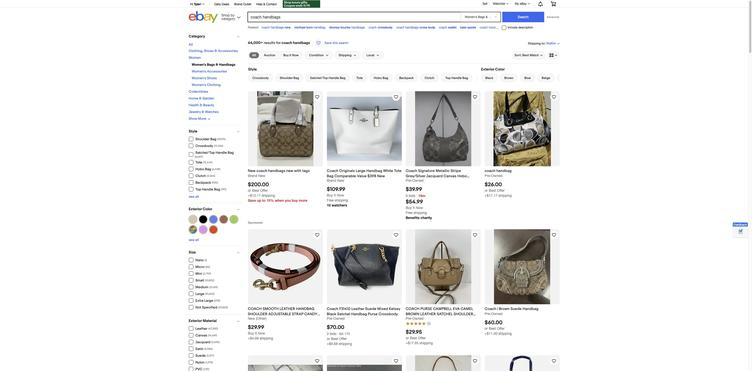 Task type: vqa. For each thing, say whether or not it's contained in the screenshot.
Exterior Color
yes



Task type: locate. For each thing, give the bounding box(es) containing it.
bag
[[406, 317, 414, 322]]

satchel/top for satchel/top handle bag
[[310, 76, 328, 80]]

0 horizontal spatial ·
[[338, 332, 339, 336]]

coach inside coach handbag pre-owned
[[485, 169, 496, 173]]

or for $26.00
[[485, 189, 488, 193]]

smooth
[[263, 307, 279, 311]]

(1) right nano
[[205, 259, 207, 262]]

2 vertical spatial tote
[[394, 169, 402, 173]]

coach right spade
[[480, 26, 488, 29]]

2 vertical spatial crossbody
[[379, 312, 398, 317]]

originals
[[340, 169, 355, 173]]

to
[[542, 41, 545, 45], [262, 198, 266, 203]]

0 horizontal spatial tote
[[196, 160, 202, 165]]

1 horizontal spatial shoulder
[[280, 76, 293, 80]]

or inside $26.00 or best offer +$17.17 shipping
[[485, 189, 488, 193]]

bag inside coach originals large handbag white tote bag comparable value $398 new brand new
[[327, 174, 334, 179]]

(2,017)
[[207, 354, 214, 357]]

camel
[[461, 307, 474, 311]]

1 vertical spatial crossbody
[[196, 144, 213, 148]]

0 vertical spatial handbag
[[296, 307, 315, 311]]

0 horizontal spatial color
[[203, 207, 213, 211]]

1 horizontal spatial crossbody
[[253, 76, 269, 80]]

buy down $54.99
[[406, 206, 412, 210]]

hobo bag (6,428)
[[196, 167, 220, 171]]

coach signature metallic stripe grey/silver jacquard canvas hobo handbag purse link
[[406, 168, 481, 184]]

best up +$17.17
[[489, 189, 496, 193]]

Search for anything text field
[[248, 12, 460, 22]]

or inside $60.00 or best offer +$11.00 shipping
[[485, 327, 488, 331]]

suede up nylon
[[196, 354, 206, 358]]

0 horizontal spatial style
[[189, 129, 198, 134]]

handle inside satchel/top handle bag (10,197)
[[216, 150, 227, 155]]

bags
[[207, 63, 215, 67]]

bids inside $70.00 0 bids · 6d 17h or best offer +$9.88 shipping
[[330, 332, 337, 336]]

health
[[189, 103, 199, 107]]

crossbody down all selected text box
[[253, 76, 269, 80]]

large inside coach originals large handbag white tote bag comparable value $398 new brand new
[[356, 169, 366, 173]]

women's accessories link
[[192, 69, 227, 74]]

leather
[[503, 26, 513, 29]]

style inside 'main content'
[[248, 67, 257, 72]]

0 horizontal spatial leather
[[280, 307, 295, 311]]

canvas
[[444, 174, 457, 179], [196, 333, 207, 338]]

exterior color up black link
[[482, 67, 505, 72]]

coach | brown suede handbag link
[[485, 306, 560, 312]]

crossbody for crossbody (12,456)
[[196, 144, 213, 148]]

2 shoulder from the left
[[454, 312, 474, 317]]

coach handbags new
[[262, 26, 291, 29]]

best inside $26.00 or best offer +$17.17 shipping
[[489, 189, 496, 193]]

clothing,
[[189, 49, 203, 53]]

1 vertical spatial canvas
[[196, 333, 207, 338]]

1 horizontal spatial bids
[[409, 194, 416, 198]]

shoulder up crossbody (12,456)
[[196, 137, 210, 141]]

0 vertical spatial see all
[[189, 194, 199, 199]]

shoulder up pink/gold
[[248, 312, 268, 317]]

2 horizontal spatial brand
[[327, 179, 337, 183]]

offer down $200.00
[[260, 189, 268, 193]]

satchel/top inside 'main content'
[[310, 76, 328, 80]]

2 horizontal spatial hobo
[[458, 174, 467, 179]]

coach for $60.00
[[485, 307, 497, 311]]

hobo for hobo bag
[[374, 76, 382, 80]]

search
[[339, 41, 349, 45]]

bag
[[294, 76, 299, 80], [340, 76, 346, 80], [383, 76, 389, 80], [463, 76, 469, 80], [210, 137, 217, 141], [228, 150, 234, 155], [205, 167, 211, 171], [327, 174, 334, 179], [214, 187, 220, 192]]

see all button for style
[[189, 194, 199, 199]]

1 vertical spatial hobo
[[196, 167, 204, 171]]

exterior for "exterior material" dropdown button
[[189, 318, 202, 323]]

now down $29.99
[[258, 331, 265, 335]]

1 horizontal spatial all
[[252, 53, 256, 57]]

1 vertical spatial see
[[189, 238, 195, 242]]

shipping inside $29.95 or best offer +$17.65 shipping
[[420, 341, 433, 345]]

all for exterior color
[[196, 238, 199, 242]]

brand
[[234, 3, 243, 6], [248, 174, 258, 178], [327, 179, 337, 183]]

satchel/top handle bag link
[[306, 74, 350, 82]]

(14,669)
[[208, 334, 217, 337]]

0 vertical spatial accessories
[[218, 49, 238, 53]]

top right clutch link
[[446, 76, 451, 80]]

shipping inside shipping to : 94804
[[528, 41, 541, 45]]

crossbody down the shoulder bag (29,174)
[[196, 144, 213, 148]]

it inside $39.99 0 bids · 18m $54.99 buy it now free shipping benefits charity
[[413, 206, 415, 210]]

see all down top handle bag (991)
[[189, 194, 199, 199]]

0 horizontal spatial (1)
[[205, 259, 207, 262]]

see all button for exterior color
[[189, 238, 199, 242]]

0 vertical spatial to
[[542, 41, 545, 45]]

1 vertical spatial handbag
[[497, 169, 512, 173]]

1 vertical spatial ·
[[338, 332, 339, 336]]

coach originals large handbag white tote bag comparable value $398 new link
[[327, 168, 402, 179]]

1 horizontal spatial 0
[[406, 194, 408, 198]]

1 all from the top
[[196, 194, 199, 199]]

3 women's from the top
[[192, 76, 206, 80]]

handle for satchel/top handle bag (10,197)
[[216, 150, 227, 155]]

best up "+$9.88"
[[331, 337, 338, 341]]

top for top handle bag
[[446, 76, 451, 80]]

cross
[[420, 26, 428, 29]]

2 vertical spatial hobo
[[458, 174, 467, 179]]

it
[[290, 53, 292, 57], [334, 193, 336, 197], [413, 206, 415, 210], [255, 331, 257, 335]]

style button
[[189, 129, 242, 134]]

medium
[[196, 285, 209, 289]]

0 vertical spatial (1)
[[205, 259, 207, 262]]

coach left the crossbody
[[369, 26, 377, 29]]

4 women's from the top
[[192, 83, 206, 87]]

2 see all from the top
[[189, 238, 199, 242]]

1 horizontal spatial tote
[[357, 76, 363, 80]]

0 horizontal spatial brand
[[234, 3, 243, 6]]

2 pre-owned from the top
[[406, 317, 424, 321]]

women
[[189, 56, 201, 60]]

style down show
[[189, 129, 198, 134]]

bag inside satchel/top handle bag (10,197)
[[228, 150, 234, 155]]

black left brown link
[[486, 76, 494, 80]]

0 vertical spatial canvas
[[444, 174, 457, 179]]

1 see all button from the top
[[189, 194, 199, 199]]

best inside $29.95 or best offer +$17.65 shipping
[[410, 336, 417, 340]]

1 vertical spatial black
[[327, 312, 337, 317]]

leather right f31410
[[352, 307, 365, 311]]

$29.95
[[406, 329, 422, 335]]

satchel/top handle bag
[[310, 76, 346, 80]]

1 vertical spatial brown
[[499, 307, 510, 311]]

leather
[[352, 307, 365, 311], [196, 327, 208, 331]]

1 vertical spatial all
[[252, 53, 256, 57]]

backpack for backpack
[[400, 76, 414, 80]]

(6,428)
[[212, 168, 220, 171]]

2 vertical spatial exterior
[[189, 318, 202, 323]]

benefits
[[406, 216, 420, 220]]

all link up clothing,
[[189, 43, 193, 47]]

color down top handle bag (991)
[[203, 207, 213, 211]]

candy
[[305, 312, 318, 317]]

0 horizontal spatial shipping
[[339, 53, 352, 57]]

handle for top handle bag (991)
[[202, 187, 213, 192]]

best up +$17.65
[[410, 336, 417, 340]]

or up +$17.65
[[406, 336, 409, 340]]

shipping inside $39.99 0 bids · 18m $54.99 buy it now free shipping benefits charity
[[414, 211, 427, 215]]

save inside $200.00 or best offer +$13.17 shipping save up to 15% when you buy more
[[248, 198, 256, 203]]

all inside 'main content'
[[252, 53, 256, 57]]

handbag down purse at the bottom right of page
[[415, 317, 433, 322]]

brown inside the coach | brown suede handbag pre-owned
[[499, 307, 510, 311]]

· left the 18m
[[417, 194, 418, 198]]

offer inside $26.00 or best offer +$17.17 shipping
[[497, 189, 505, 193]]

hobo right tote link
[[374, 76, 382, 80]]

2 all from the top
[[196, 238, 199, 242]]

2 horizontal spatial suede
[[511, 307, 522, 311]]

watch coach smooth leather handbag shoulder adjustable strap  candy pink/gold  nwot image
[[314, 232, 320, 238]]

pre-owned up (1) link
[[406, 317, 424, 321]]

coach inside coach originals large handbag white tote bag comparable value $398 new brand new
[[327, 169, 339, 173]]

or for $60.00
[[485, 327, 488, 331]]

0 vertical spatial exterior color
[[482, 67, 505, 72]]

best for $29.95
[[410, 336, 417, 340]]

coach for $109.99
[[327, 169, 339, 173]]

shipping for $29.99
[[260, 336, 273, 340]]

1 vertical spatial save
[[248, 198, 256, 203]]

free up 10
[[327, 198, 334, 202]]

2 coach from the left
[[406, 307, 420, 311]]

save left this
[[325, 41, 332, 45]]

shipping right +$11.00
[[499, 332, 512, 336]]

contact
[[266, 3, 277, 6]]

all up size
[[196, 238, 199, 242]]

1 horizontal spatial black
[[486, 76, 494, 80]]

1 horizontal spatial shoulder
[[454, 312, 474, 317]]

2 see from the top
[[189, 238, 195, 242]]

shipping inside the $29.99 buy it now +$4.99 shipping
[[260, 336, 273, 340]]

to right up
[[262, 198, 266, 203]]

brand inside brand outlet link
[[234, 3, 243, 6]]

offer inside $200.00 or best offer +$13.17 shipping save up to 15% when you buy more
[[260, 189, 268, 193]]

0 horizontal spatial clutch
[[196, 174, 206, 178]]

see all for exterior color
[[189, 238, 199, 242]]

0 vertical spatial satchel/top
[[310, 76, 328, 80]]

None submit
[[503, 12, 545, 22]]

authentic coach brown canvas crossbody purse image
[[327, 365, 402, 371]]

save down "+$13.17"
[[248, 198, 256, 203]]

bourke
[[341, 26, 351, 29]]

0 inside $39.99 0 bids · 18m $54.99 buy it now free shipping benefits charity
[[406, 194, 408, 198]]

purse inside the coach f31410 leather suede mixed kelsey black satchel handbag purse crossbody pre-owned
[[368, 312, 378, 317]]

All selected text field
[[252, 53, 256, 58]]

shipping up watchers
[[335, 198, 348, 202]]

(2,086)
[[204, 347, 213, 351]]

leather down purse at the bottom right of page
[[421, 312, 436, 317]]

(12,449)
[[203, 161, 213, 164]]

clutch inside 'main content'
[[425, 76, 435, 80]]

beige
[[542, 76, 551, 80]]

purse for mixed
[[368, 312, 378, 317]]

or inside $29.95 or best offer +$17.65 shipping
[[406, 336, 409, 340]]

coach inside coach handbags cross body
[[397, 26, 405, 29]]

0 vertical spatial hobo
[[374, 76, 382, 80]]

new coach handbags new with tags heading
[[248, 169, 310, 173]]

backpack for backpack (920)
[[196, 181, 211, 185]]

handbags left with at the top left of page
[[268, 169, 286, 173]]

0 horizontal spatial backpack
[[196, 181, 211, 185]]

suede inside the coach f31410 leather suede mixed kelsey black satchel handbag purse crossbody pre-owned
[[366, 307, 377, 311]]

shipping right +$17.17
[[499, 194, 512, 198]]

top handle bag
[[446, 76, 469, 80]]

to inside shipping to : 94804
[[542, 41, 545, 45]]

0 vertical spatial leather
[[280, 307, 295, 311]]

coach inside the coach f31410 leather suede mixed kelsey black satchel handbag purse crossbody pre-owned
[[327, 307, 339, 311]]

material
[[203, 318, 217, 323]]

1 vertical spatial all link
[[249, 52, 259, 58]]

coach up brown at the right of the page
[[406, 307, 420, 311]]

accessories up handbags
[[218, 49, 238, 53]]

coach f31410 leather suede mixed kelsey black satchel handbag purse crossbody image
[[327, 239, 402, 295]]

shipping inside $60.00 or best offer +$11.00 shipping
[[499, 332, 512, 336]]

coach up $200.00
[[257, 169, 268, 173]]

coach handbags cross body
[[397, 26, 436, 29]]

(84)
[[206, 265, 210, 269]]

new coach handbags new with tags image
[[258, 91, 314, 166]]

coach for coach smooth leather handbag shoulder adjustable strap  candy pink/gold  nwot
[[248, 307, 262, 311]]

women's up the collectibles link
[[192, 83, 206, 87]]

new coach handbags new with tags brand new
[[248, 169, 310, 178]]

$26.00 or best offer +$17.17 shipping
[[485, 182, 512, 198]]

now inside the $29.99 buy it now +$4.99 shipping
[[258, 331, 265, 335]]

0 horizontal spatial exterior color
[[189, 207, 213, 211]]

0 vertical spatial see
[[189, 194, 195, 199]]

clutch
[[425, 76, 435, 80], [196, 174, 206, 178]]

deals
[[222, 3, 229, 6]]

purse down 'signature'
[[423, 179, 433, 184]]

64,000 + results for coach handbags
[[248, 41, 310, 45]]

small
[[196, 278, 204, 283]]

shoulder down buy it now
[[280, 76, 293, 80]]

hi
[[190, 3, 193, 6]]

pre- up $60.00 on the bottom of the page
[[485, 312, 492, 316]]

handbags down search for anything text field
[[352, 26, 365, 29]]

shoulder inside the coach smooth leather handbag shoulder adjustable strap  candy pink/gold  nwot
[[248, 312, 268, 317]]

0 horizontal spatial black
[[327, 312, 337, 317]]

0 vertical spatial brown
[[505, 76, 514, 80]]

metallic
[[436, 169, 450, 173]]

best up +$11.00
[[489, 327, 496, 331]]

leather
[[280, 307, 295, 311], [421, 312, 436, 317]]

kors
[[307, 26, 313, 29]]

shipping up charity
[[414, 211, 427, 215]]

condition button
[[305, 51, 333, 59]]

or up +$11.00
[[485, 327, 488, 331]]

exterior color
[[482, 67, 505, 72], [189, 207, 213, 211]]

0 vertical spatial top
[[446, 76, 451, 80]]

1 vertical spatial shoes
[[207, 76, 217, 80]]

(10,197)
[[195, 155, 203, 158]]

coach up satchel
[[327, 307, 339, 311]]

free
[[327, 198, 334, 202], [406, 211, 413, 215]]

0 horizontal spatial canvas
[[196, 333, 207, 338]]

1 horizontal spatial color
[[496, 67, 505, 72]]

handbags
[[271, 26, 284, 29], [352, 26, 365, 29], [406, 26, 419, 29], [489, 26, 503, 29], [293, 41, 310, 45], [268, 169, 286, 173]]

0 vertical spatial crossbody
[[253, 76, 269, 80]]

& down home & garden 'link'
[[200, 103, 203, 107]]

1 horizontal spatial coach
[[406, 307, 420, 311]]

or inside $200.00 or best offer +$13.17 shipping save up to 15% when you buy more
[[248, 189, 251, 193]]

coach inside the coach | brown suede handbag pre-owned
[[485, 307, 497, 311]]

watch coach purse campbell eva camel brown leather satchel shoulder bag handbag f27231 image
[[472, 232, 478, 238]]

1 shoulder from the left
[[248, 312, 268, 317]]

exterior color down top handle bag (991)
[[189, 207, 213, 211]]

2 see all button from the top
[[189, 238, 199, 242]]

owned up $70.00
[[334, 317, 345, 321]]

(3,690)
[[211, 341, 220, 344]]

coach right related:
[[262, 26, 270, 29]]

best inside $200.00 or best offer +$13.17 shipping save up to 15% when you buy more
[[252, 189, 259, 193]]

kelsey
[[389, 307, 401, 311]]

purse down mixed
[[368, 312, 378, 317]]

buy it now
[[284, 53, 299, 57]]

bids inside $39.99 0 bids · 18m $54.99 buy it now free shipping benefits charity
[[409, 194, 416, 198]]

satchel/top up (10,197)
[[196, 150, 215, 155]]

black left satchel
[[327, 312, 337, 317]]

1 horizontal spatial free
[[406, 211, 413, 215]]

0 vertical spatial shoulder
[[280, 76, 293, 80]]

home
[[189, 96, 198, 101]]

michael kors handbag
[[295, 26, 326, 29]]

watch authentic coach brown canvas crossbody purse image
[[393, 358, 399, 364]]

see all button up size
[[189, 238, 199, 242]]

best for $60.00
[[489, 327, 496, 331]]

1 horizontal spatial backpack
[[400, 76, 414, 80]]

handbag inside coach purse campbell eva camel brown leather satchel shoulder bag handbag f27231
[[415, 317, 433, 322]]

offer for $29.95
[[418, 336, 426, 340]]

1 horizontal spatial exterior color
[[482, 67, 505, 72]]

$200.00 or best offer +$13.17 shipping save up to 15% when you buy more
[[248, 182, 308, 203]]

coach inside coach handbags leather
[[480, 26, 488, 29]]

2 vertical spatial brand
[[327, 179, 337, 183]]

mini
[[196, 272, 202, 276]]

jacquard up satin (2,086)
[[196, 340, 211, 344]]

color inside 'main content'
[[496, 67, 505, 72]]

1 vertical spatial satchel/top
[[196, 150, 215, 155]]

0 horizontal spatial hobo
[[196, 167, 204, 171]]

0 vertical spatial color
[[496, 67, 505, 72]]

1 see all from the top
[[189, 194, 199, 199]]

1 vertical spatial new
[[287, 169, 294, 173]]

handbags inside dooney bourke handbags
[[352, 26, 365, 29]]

coach right the crossbody
[[397, 26, 405, 29]]

or
[[248, 189, 251, 193], [485, 189, 488, 193], [485, 327, 488, 331], [406, 336, 409, 340], [327, 337, 330, 341]]

pre- up $39.99
[[406, 179, 413, 183]]

all down 64,000 at top left
[[252, 53, 256, 57]]

top down backpack (920) at left top
[[196, 187, 201, 192]]

or for $200.00
[[248, 189, 251, 193]]

pre-owned for purse
[[406, 179, 424, 183]]

1 vertical spatial purse
[[368, 312, 378, 317]]

shipping inside $26.00 or best offer +$17.17 shipping
[[499, 194, 512, 198]]

handbags left cross
[[406, 26, 419, 29]]

purse for grey/silver
[[423, 179, 433, 184]]

15%
[[267, 198, 274, 203]]

coach up $26.00
[[485, 169, 496, 173]]

leather (47,280)
[[196, 327, 218, 331]]

jacquard (3,690)
[[196, 340, 220, 344]]

coach lavender  ashley leather large wristlet wallet handbag purse image
[[248, 365, 323, 371]]

comparable
[[335, 174, 356, 179]]

1 horizontal spatial leather
[[421, 312, 436, 317]]

now
[[292, 53, 299, 57], [337, 193, 344, 197], [416, 206, 423, 210], [258, 331, 265, 335]]

watch coach originals large handbag white tote bag comparable value $398 new image
[[393, 94, 399, 100]]

· inside $70.00 0 bids · 6d 17h or best offer +$9.88 shipping
[[338, 332, 339, 336]]

offer inside $70.00 0 bids · 6d 17h or best offer +$9.88 shipping
[[339, 337, 347, 341]]

purse inside coach signature metallic stripe grey/silver jacquard canvas hobo handbag purse
[[423, 179, 433, 184]]

$29.99
[[248, 324, 265, 331]]

exterior inside 'main content'
[[482, 67, 495, 72]]

tote inside coach originals large handbag white tote bag comparable value $398 new brand new
[[394, 169, 402, 173]]

backpack inside 'main content'
[[400, 76, 414, 80]]

suede right |
[[511, 307, 522, 311]]

best up "+$13.17"
[[252, 189, 259, 193]]

auction
[[264, 53, 276, 57]]

coach originals large handbag white tote bag comparable value $398 new heading
[[327, 169, 402, 179]]

1 coach from the left
[[248, 307, 262, 311]]

shoulder for shoulder bag
[[280, 76, 293, 80]]

1 horizontal spatial jacquard
[[427, 174, 443, 179]]

1 vertical spatial brand
[[248, 174, 258, 178]]

tote inside tote link
[[357, 76, 363, 80]]

coach purse campbell eva camel brown leather satchel shoulder bag handbag f27231 heading
[[406, 307, 476, 322]]

handbags up for
[[271, 26, 284, 29]]

pre- inside the coach | brown suede handbag pre-owned
[[485, 312, 492, 316]]

brand left outlet
[[234, 3, 243, 6]]

purse
[[421, 307, 433, 311]]

main content
[[246, 32, 572, 371]]

1 horizontal spatial ·
[[417, 194, 418, 198]]

garden
[[203, 96, 214, 101]]

clothing, shoes & accessories
[[189, 49, 238, 53]]

0 horizontal spatial coach
[[248, 307, 262, 311]]

for
[[276, 41, 281, 45]]

0 vertical spatial black
[[486, 76, 494, 80]]

now down the $109.99
[[337, 193, 344, 197]]

2 women's from the top
[[192, 69, 206, 74]]

1 vertical spatial jacquard
[[196, 340, 211, 344]]

coach inside coach signature metallic stripe grey/silver jacquard canvas hobo handbag purse
[[406, 169, 418, 173]]

it inside the $29.99 buy it now +$4.99 shipping
[[255, 331, 257, 335]]

shipping right +$17.65
[[420, 341, 433, 345]]

hobo down 'stripe'
[[458, 174, 467, 179]]

women's up "women's shoes" link
[[192, 69, 206, 74]]

handle for top handle bag
[[452, 76, 462, 80]]

coach left wallet
[[439, 26, 448, 29]]

shipping for $109.99
[[335, 198, 348, 202]]

shipping for shipping
[[339, 53, 352, 57]]

0 vertical spatial free
[[327, 198, 334, 202]]

micro
[[196, 265, 205, 269]]

0 inside $70.00 0 bids · 6d 17h or best offer +$9.88 shipping
[[327, 332, 329, 336]]

1 horizontal spatial suede
[[366, 307, 377, 311]]

(1) left 'f27231'
[[428, 322, 431, 325]]

shipping left : on the top of the page
[[528, 41, 541, 45]]

bids for $39.99
[[409, 194, 416, 198]]

shoes
[[204, 49, 214, 53], [207, 76, 217, 80]]

watch coach vintage penny pocket crossbody purse brown tan leather b6d 9755 image
[[472, 358, 478, 364]]

best right sort:
[[523, 53, 530, 57]]

it down the $109.99
[[334, 193, 336, 197]]

coach purse campbell eva camel brown leather satchel shoulder bag handbag f27231 image
[[416, 229, 472, 304]]

& up more
[[202, 110, 204, 114]]

1 vertical spatial shoulder
[[196, 137, 210, 141]]

offer inside $60.00 or best offer +$11.00 shipping
[[497, 327, 505, 331]]

0 horizontal spatial jacquard
[[196, 340, 211, 344]]

jacquard down 'signature'
[[427, 174, 443, 179]]

crossbody
[[378, 26, 393, 29]]

1 horizontal spatial satchel/top
[[310, 76, 328, 80]]

large up specified
[[204, 299, 213, 303]]

1 horizontal spatial brand
[[248, 174, 258, 178]]

0 horizontal spatial purse
[[368, 312, 378, 317]]

suede inside the coach | brown suede handbag pre-owned
[[511, 307, 522, 311]]

1 vertical spatial see all button
[[189, 238, 199, 242]]

0 vertical spatial exterior
[[482, 67, 495, 72]]

accessories down "bags"
[[207, 69, 227, 74]]

suede left mixed
[[366, 307, 377, 311]]

it down $54.99
[[413, 206, 415, 210]]

coach inside coach purse campbell eva camel brown leather satchel shoulder bag handbag f27231
[[406, 307, 420, 311]]

all up clothing,
[[189, 43, 193, 47]]

coach inside coach crossbody
[[369, 26, 377, 29]]

bids down $70.00
[[330, 332, 337, 336]]

handbag right kors
[[314, 26, 326, 29]]

coach
[[262, 26, 270, 29], [369, 26, 377, 29], [397, 26, 405, 29], [439, 26, 448, 29], [480, 26, 488, 29], [282, 41, 292, 45], [257, 169, 268, 173], [485, 169, 496, 173]]

shoulder inside 'main content'
[[280, 76, 293, 80]]

brand up $200.00
[[248, 174, 258, 178]]

1 vertical spatial (1)
[[428, 322, 431, 325]]

crossbody (12,456)
[[196, 144, 223, 148]]

see for exterior color
[[189, 238, 195, 242]]

1 vertical spatial pre-owned
[[406, 317, 424, 321]]

now down $54.99
[[416, 206, 423, 210]]

1 vertical spatial handbag
[[415, 317, 433, 322]]

(12,456)
[[214, 144, 223, 148]]

coach inside the coach smooth leather handbag shoulder adjustable strap  candy pink/gold  nwot
[[248, 307, 262, 311]]

& right help
[[264, 3, 265, 6]]

coach up comparable
[[327, 169, 339, 173]]

(1) inside nano (1)
[[205, 259, 207, 262]]

backpack left clutch link
[[400, 76, 414, 80]]

tote right the white
[[394, 169, 402, 173]]

1 see from the top
[[189, 194, 195, 199]]

0 vertical spatial leather
[[352, 307, 365, 311]]

offer down the 6d
[[339, 337, 347, 341]]

shipping inside $109.99 buy it now free shipping 10 watchers
[[335, 198, 348, 202]]

coach handbag image
[[494, 91, 551, 166]]

(29,174)
[[217, 138, 226, 141]]

women's down women
[[192, 63, 206, 67]]

1 vertical spatial clutch
[[196, 174, 206, 178]]

coach inside coach handbags new
[[262, 26, 270, 29]]

brand up the $109.99
[[327, 179, 337, 183]]

0 vertical spatial pre-owned
[[406, 179, 424, 183]]

(1,293)
[[206, 361, 213, 364]]

0 down $70.00
[[327, 332, 329, 336]]

1 vertical spatial 0
[[327, 332, 329, 336]]

new coach ikat print purse shoulder tote crossbody hand bag foldover f24449 nwt image
[[485, 355, 560, 371]]

0 vertical spatial all
[[189, 43, 193, 47]]

offer down $26.00
[[497, 189, 505, 193]]

1 horizontal spatial canvas
[[444, 174, 457, 179]]

1 pre-owned from the top
[[406, 179, 424, 183]]

1 vertical spatial bids
[[330, 332, 337, 336]]

handbags left leather
[[489, 26, 503, 29]]

coach for coach handbags leather
[[480, 26, 488, 29]]



Task type: describe. For each thing, give the bounding box(es) containing it.
backpack (920)
[[196, 181, 218, 185]]

1 vertical spatial large
[[196, 292, 205, 296]]

shoulder bag
[[280, 76, 299, 80]]

exterior for exterior color dropdown button on the bottom
[[189, 207, 202, 211]]

buy inside $109.99 buy it now free shipping 10 watchers
[[327, 193, 333, 197]]

show more button
[[189, 117, 210, 121]]

sell link
[[481, 2, 490, 5]]

watch new coach handbags new with tags image
[[314, 94, 320, 100]]

(991)
[[221, 188, 227, 191]]

it inside $109.99 buy it now free shipping 10 watchers
[[334, 193, 336, 197]]

my ebay link
[[513, 1, 533, 7]]

adjustable
[[269, 312, 291, 317]]

watch coach signature metallic stripe grey/silver jacquard canvas hobo handbag purse image
[[472, 94, 478, 100]]

brand inside new coach handbags new with tags brand new
[[248, 174, 258, 178]]

pre-owned for bag
[[406, 317, 424, 321]]

handbag inside coach handbag pre-owned
[[497, 169, 512, 173]]

charity
[[421, 216, 432, 220]]

jewelry
[[189, 110, 201, 114]]

brown inside brown link
[[505, 76, 514, 80]]

new coach handbags new with tags link
[[248, 168, 323, 174]]

crossbody for crossbody
[[253, 76, 269, 80]]

$109.99 buy it now free shipping 10 watchers
[[327, 186, 348, 207]]

coach signature metallic stripe grey/silver jacquard canvas hobo handbag purse
[[406, 169, 467, 184]]

feedback
[[734, 223, 748, 227]]

body
[[429, 26, 436, 29]]

hi tyler !
[[190, 2, 202, 6]]

tags
[[302, 169, 310, 173]]

0 horizontal spatial all link
[[189, 43, 193, 47]]

it down the 64,000 + results for coach handbags
[[290, 53, 292, 57]]

sort:
[[515, 53, 522, 57]]

(10,603)
[[205, 292, 215, 296]]

owned inside coach handbag pre-owned
[[492, 174, 503, 178]]

handbag inside the michael kors handbag
[[314, 26, 326, 29]]

coach handbag pre-owned
[[485, 169, 512, 178]]

pre- inside the coach f31410 leather suede mixed kelsey black satchel handbag purse crossbody pre-owned
[[327, 317, 334, 321]]

buy inside $39.99 0 bids · 18m $54.99 buy it now free shipping benefits charity
[[406, 206, 412, 210]]

description
[[519, 26, 534, 29]]

save this search
[[325, 41, 349, 45]]

coach for coach handbag pre-owned
[[485, 169, 496, 173]]

exterior color inside 'main content'
[[482, 67, 505, 72]]

wallet
[[448, 26, 457, 29]]

watch new coach ikat print purse shoulder tote crossbody hand bag foldover f24449 nwt image
[[551, 358, 557, 364]]

account navigation
[[188, 0, 560, 9]]

canvas inside coach signature metallic stripe grey/silver jacquard canvas hobo handbag purse
[[444, 174, 457, 179]]

best for $200.00
[[252, 189, 259, 193]]

& right "home" at the top of the page
[[199, 96, 202, 101]]

& inside women's bags & handbags women's accessories women's shoes women's clothing
[[216, 63, 218, 67]]

1 vertical spatial color
[[203, 207, 213, 211]]

hobo for hobo bag (6,428)
[[196, 167, 204, 171]]

coach for $70.00
[[327, 307, 339, 311]]

& inside account navigation
[[264, 3, 265, 6]]

see for style
[[189, 194, 195, 199]]

daily deals link
[[215, 2, 229, 7]]

tote for tote
[[357, 76, 363, 80]]

now down the 64,000 + results for coach handbags
[[292, 53, 299, 57]]

0 horizontal spatial all
[[189, 43, 193, 47]]

nylon (1,293)
[[196, 360, 213, 365]]

coach signature metallic stripe grey/silver jacquard canvas hobo handbag purse heading
[[406, 169, 470, 184]]

up
[[257, 198, 261, 203]]

clothing
[[207, 83, 221, 87]]

handbags
[[219, 63, 236, 67]]

satchel
[[437, 312, 453, 317]]

free inside $39.99 0 bids · 18m $54.99 buy it now free shipping benefits charity
[[406, 211, 413, 215]]

owned up $39.99
[[413, 179, 424, 183]]

free inside $109.99 buy it now free shipping 10 watchers
[[327, 198, 334, 202]]

coach for coach handbags new
[[262, 26, 270, 29]]

listing options selector. gallery view selected. image
[[550, 53, 558, 57]]

shoulder bag link
[[276, 74, 304, 82]]

see all for style
[[189, 194, 199, 199]]

shoulder inside coach purse campbell eva camel brown leather satchel shoulder bag handbag f27231
[[454, 312, 474, 317]]

owned inside the coach f31410 leather suede mixed kelsey black satchel handbag purse crossbody pre-owned
[[334, 317, 345, 321]]

now inside $109.99 buy it now free shipping 10 watchers
[[337, 193, 344, 197]]

offer for $26.00
[[497, 189, 505, 193]]

all for style
[[196, 194, 199, 199]]

category
[[222, 17, 235, 21]]

canvas (14,669)
[[196, 333, 217, 338]]

your shopping cart image
[[551, 1, 557, 6]]

nylon
[[196, 360, 205, 365]]

hobo inside coach signature metallic stripe grey/silver jacquard canvas hobo handbag purse
[[458, 174, 467, 179]]

pre- inside coach handbag pre-owned
[[485, 174, 492, 178]]

+$17.17
[[485, 194, 498, 198]]

brand outlet link
[[234, 2, 251, 7]]

shipping for $26.00
[[499, 194, 512, 198]]

shipping for $200.00
[[262, 194, 275, 198]]

coach smooth leather handbag shoulder adjustable strap  candy pink/gold  nwot
[[248, 307, 318, 322]]

1 women's from the top
[[192, 63, 206, 67]]

· for $70.00
[[338, 332, 339, 336]]

women's clothing link
[[192, 83, 221, 87]]

1 vertical spatial exterior color
[[189, 207, 213, 211]]

best inside dropdown button
[[523, 53, 530, 57]]

handbag inside coach originals large handbag white tote bag comparable value $398 new brand new
[[367, 169, 383, 173]]

handbag inside the coach smooth leather handbag shoulder adjustable strap  candy pink/gold  nwot
[[296, 307, 315, 311]]

my ebay
[[515, 2, 527, 6]]

coach for coach wallet
[[439, 26, 448, 29]]

0 for $70.00
[[327, 332, 329, 336]]

collectibles
[[189, 90, 208, 94]]

owned up (1) link
[[413, 317, 424, 321]]

$60.00
[[485, 320, 503, 326]]

crossbody inside the coach f31410 leather suede mixed kelsey black satchel handbag purse crossbody pre-owned
[[379, 312, 398, 317]]

advanced
[[547, 16, 560, 19]]

watch coach lavender  ashley leather large wristlet wallet handbag purse image
[[314, 358, 320, 364]]

brown link
[[501, 74, 518, 82]]

(920)
[[212, 181, 218, 184]]

sort: best match button
[[513, 51, 546, 59]]

17h
[[345, 332, 350, 336]]

coach originals large handbag white tote bag comparable value $398 new image
[[327, 97, 402, 161]]

best inside $70.00 0 bids · 6d 17h or best offer +$9.88 shipping
[[331, 337, 338, 341]]

clutch for clutch (3,064)
[[196, 174, 206, 178]]

bids for $70.00
[[330, 332, 337, 336]]

tote link
[[353, 74, 367, 82]]

coach | brown suede handbag image
[[495, 229, 551, 304]]

shipping inside $70.00 0 bids · 6d 17h or best offer +$9.88 shipping
[[339, 342, 352, 346]]

f31410
[[340, 307, 351, 311]]

leather inside the coach f31410 leather suede mixed kelsey black satchel handbag purse crossbody pre-owned
[[352, 307, 365, 311]]

include
[[508, 26, 518, 29]]

eva
[[453, 307, 460, 311]]

handle for satchel/top handle bag
[[329, 76, 339, 80]]

tote for tote (12,449)
[[196, 160, 202, 165]]

blue link
[[521, 74, 536, 82]]

or inside $70.00 0 bids · 6d 17h or best offer +$9.88 shipping
[[327, 337, 330, 341]]

coach f31410 leather suede mixed kelsey black satchel handbag purse crossbody heading
[[327, 307, 401, 317]]

(1,181) link
[[189, 367, 209, 371]]

main content containing $200.00
[[246, 32, 572, 371]]

mini (2,799)
[[196, 272, 211, 276]]

now inside $39.99 0 bids · 18m $54.99 buy it now free shipping benefits charity
[[416, 206, 423, 210]]

· for $39.99
[[417, 194, 418, 198]]

shipping for shipping to : 94804
[[528, 41, 541, 45]]

$70.00 0 bids · 6d 17h or best offer +$9.88 shipping
[[327, 324, 352, 346]]

coach handbag heading
[[485, 169, 512, 173]]

to inside $200.00 or best offer +$13.17 shipping save up to 15% when you buy more
[[262, 198, 266, 203]]

tyler
[[194, 2, 201, 6]]

handbags inside new coach handbags new with tags brand new
[[268, 169, 286, 173]]

shoulder bag (29,174)
[[196, 137, 226, 141]]

satchel/top for satchel/top handle bag (10,197)
[[196, 150, 215, 155]]

top for top handle bag (991)
[[196, 187, 201, 192]]

0 horizontal spatial suede
[[196, 354, 206, 358]]

coach signature metallic stripe grey/silver jacquard canvas hobo handbag purse image
[[416, 91, 472, 166]]

category button
[[189, 34, 242, 39]]

0 for $39.99
[[406, 194, 408, 198]]

large (10,603)
[[196, 292, 215, 296]]

show
[[189, 117, 197, 121]]

offer for $60.00
[[497, 327, 505, 331]]

$60.00 or best offer +$11.00 shipping
[[485, 320, 512, 336]]

0 horizontal spatial leather
[[196, 327, 208, 331]]

suede for $60.00
[[511, 307, 522, 311]]

watch coach | brown suede handbag image
[[551, 232, 557, 238]]

handbags inside coach handbags cross body
[[406, 26, 419, 29]]

leather inside coach purse campbell eva camel brown leather satchel shoulder bag handbag f27231
[[421, 312, 436, 317]]

$39.99
[[406, 186, 423, 193]]

handbag inside coach signature metallic stripe grey/silver jacquard canvas hobo handbag purse
[[406, 179, 422, 184]]

accessories inside women's bags & handbags women's accessories women's shoes women's clothing
[[207, 69, 227, 74]]

dooney
[[329, 26, 340, 29]]

collectibles link
[[189, 90, 208, 94]]

coach | brown suede handbag heading
[[485, 307, 539, 311]]

clutch for clutch
[[425, 76, 435, 80]]

coach for coach crossbody
[[369, 26, 377, 29]]

handbags down "michael"
[[293, 41, 310, 45]]

new inside new coach handbags new with tags brand new
[[287, 169, 294, 173]]

!
[[201, 3, 202, 6]]

best for $26.00
[[489, 189, 496, 193]]

(1) inside 'main content'
[[428, 322, 431, 325]]

none submit inside shop by category banner
[[503, 12, 545, 22]]

shoulder for shoulder bag (29,174)
[[196, 137, 210, 141]]

1 horizontal spatial all link
[[249, 52, 259, 58]]

coach for coach handbags cross body
[[397, 26, 405, 29]]

brand inside coach originals large handbag white tote bag comparable value $398 new brand new
[[327, 179, 337, 183]]

coach handbags leather
[[480, 26, 513, 29]]

buy inside the $29.99 buy it now +$4.99 shipping
[[248, 331, 254, 335]]

coach vintage penny pocket crossbody purse brown tan leather b6d 9755 image
[[416, 355, 472, 371]]

coach for coach purse campbell eva camel brown leather satchel shoulder bag handbag f27231
[[406, 307, 420, 311]]

black inside the coach f31410 leather suede mixed kelsey black satchel handbag purse crossbody pre-owned
[[327, 312, 337, 317]]

owned inside the coach | brown suede handbag pre-owned
[[492, 312, 503, 316]]

& down category dropdown button
[[215, 49, 217, 53]]

jacquard inside coach signature metallic stripe grey/silver jacquard canvas hobo handbag purse
[[427, 174, 443, 179]]

0 vertical spatial new
[[285, 26, 291, 29]]

watch coach f31410 leather suede mixed kelsey black satchel handbag purse crossbody image
[[393, 232, 399, 238]]

handbags inside coach handbags leather
[[489, 26, 503, 29]]

coach smooth leather handbag shoulder adjustable strap  candy pink/gold  nwot heading
[[248, 307, 320, 322]]

or for $29.95
[[406, 336, 409, 340]]

(1,181)
[[203, 368, 209, 371]]

2 vertical spatial large
[[204, 299, 213, 303]]

nwot
[[270, 317, 281, 322]]

shipping for $60.00
[[499, 332, 512, 336]]

|
[[498, 307, 498, 311]]

shoes inside women's bags & handbags women's accessories women's shoes women's clothing
[[207, 76, 217, 80]]

0 vertical spatial shoes
[[204, 49, 214, 53]]

watch coach handbag image
[[551, 94, 557, 100]]

pink/gold
[[248, 317, 269, 322]]

shipping for $29.95
[[420, 341, 433, 345]]

coach inside new coach handbags new with tags brand new
[[257, 169, 268, 173]]

brown
[[406, 312, 420, 317]]

get the coupon image
[[283, 0, 320, 8]]

coach right for
[[282, 41, 292, 45]]

signature
[[419, 169, 435, 173]]

coach purse campbell eva camel brown leather satchel shoulder bag handbag f27231 link
[[406, 306, 481, 322]]

handbag inside the coach | brown suede handbag pre-owned
[[523, 307, 539, 311]]

handbag inside the coach f31410 leather suede mixed kelsey black satchel handbag purse crossbody pre-owned
[[351, 312, 367, 317]]

stripe
[[451, 169, 461, 173]]

save inside button
[[325, 41, 332, 45]]

daily
[[215, 3, 221, 6]]

offer for $200.00
[[260, 189, 268, 193]]

tote (12,449)
[[196, 160, 213, 165]]

coach smooth leather handbag shoulder adjustable strap  candy pink/gold  nwot image
[[248, 240, 323, 293]]

hobo bag link
[[370, 74, 393, 82]]

clutch link
[[421, 74, 439, 82]]

buy down the 64,000 + results for coach handbags
[[284, 53, 289, 57]]

leather inside the coach smooth leather handbag shoulder adjustable strap  candy pink/gold  nwot
[[280, 307, 295, 311]]

6d
[[340, 332, 344, 336]]

(10,802)
[[205, 279, 214, 282]]

value
[[357, 174, 367, 179]]

suede for $70.00
[[366, 307, 377, 311]]

handbags inside coach handbags new
[[271, 26, 284, 29]]

shop by category banner
[[188, 0, 560, 24]]

white
[[384, 169, 394, 173]]

satin (2,086)
[[196, 347, 213, 351]]

pre- up (1) link
[[406, 317, 413, 321]]

:
[[545, 41, 546, 45]]

size button
[[189, 250, 242, 255]]



